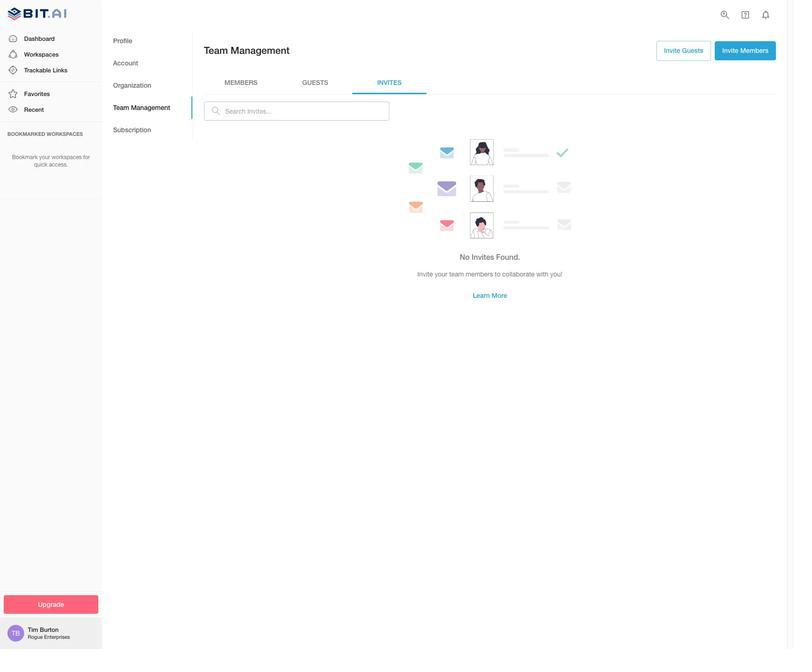 Task type: describe. For each thing, give the bounding box(es) containing it.
to
[[495, 270, 501, 278]]

guests button
[[278, 72, 353, 94]]

burton
[[40, 626, 59, 633]]

invite for invite your team members to collaborate with you!
[[418, 270, 433, 278]]

invite your team members to collaborate with you!
[[418, 270, 563, 278]]

subscription link
[[102, 119, 193, 141]]

invites
[[472, 252, 495, 261]]

invite for invite members
[[723, 46, 739, 54]]

team management link
[[102, 96, 193, 119]]

trackable links button
[[0, 62, 102, 78]]

invite for invite guests
[[665, 46, 681, 54]]

trackable
[[24, 66, 51, 74]]

your for invite
[[435, 270, 448, 278]]

enterprises
[[44, 634, 70, 640]]

learn more link
[[466, 286, 515, 305]]

workspaces
[[47, 131, 83, 137]]

for
[[83, 154, 90, 160]]

learn more
[[473, 291, 508, 299]]

organization
[[113, 81, 151, 89]]

tab list containing members
[[204, 72, 777, 94]]

team inside tab list
[[113, 103, 129, 111]]

1 horizontal spatial management
[[231, 45, 290, 56]]

favorites button
[[0, 86, 102, 102]]

invite guests button
[[657, 41, 712, 61]]

guests
[[302, 79, 328, 86]]

subscription
[[113, 126, 151, 133]]

collaborate
[[503, 270, 535, 278]]

learn
[[473, 291, 490, 299]]

profile
[[113, 37, 132, 44]]

favorites
[[24, 90, 50, 97]]

invites button
[[353, 72, 427, 94]]

rogue
[[28, 634, 43, 640]]

quick
[[34, 162, 47, 168]]

workspaces button
[[0, 46, 102, 62]]

bookmark your workspaces for quick access.
[[12, 154, 90, 168]]

team
[[450, 270, 464, 278]]

invites
[[377, 79, 402, 86]]

tim
[[28, 626, 38, 633]]

invite members
[[723, 46, 769, 54]]

guests
[[683, 46, 704, 54]]

bookmark
[[12, 154, 38, 160]]

recent button
[[0, 102, 102, 118]]

account link
[[102, 52, 193, 74]]

no
[[460, 252, 470, 261]]

bookmarked workspaces
[[7, 131, 83, 137]]

links
[[53, 66, 67, 74]]

dashboard
[[24, 35, 55, 42]]

no invites found.
[[460, 252, 520, 261]]



Task type: vqa. For each thing, say whether or not it's contained in the screenshot.
"tooltip"
no



Task type: locate. For each thing, give the bounding box(es) containing it.
invite
[[665, 46, 681, 54], [723, 46, 739, 54], [418, 270, 433, 278]]

0 vertical spatial team management
[[204, 45, 290, 56]]

bookmarked
[[7, 131, 45, 137]]

invite inside button
[[723, 46, 739, 54]]

found.
[[497, 252, 520, 261]]

team management
[[204, 45, 290, 56], [113, 103, 170, 111]]

0 horizontal spatial team management
[[113, 103, 170, 111]]

trackable links
[[24, 66, 67, 74]]

2 horizontal spatial invite
[[723, 46, 739, 54]]

your up quick
[[39, 154, 50, 160]]

1 vertical spatial management
[[131, 103, 170, 111]]

team
[[204, 45, 228, 56], [113, 103, 129, 111]]

1 horizontal spatial your
[[435, 270, 448, 278]]

dashboard button
[[0, 30, 102, 46]]

management down organization link
[[131, 103, 170, 111]]

account
[[113, 59, 138, 67]]

upgrade button
[[4, 595, 98, 614]]

access.
[[49, 162, 68, 168]]

0 horizontal spatial management
[[131, 103, 170, 111]]

1 horizontal spatial team management
[[204, 45, 290, 56]]

members
[[225, 79, 258, 86]]

1 horizontal spatial tab list
[[204, 72, 777, 94]]

with
[[537, 270, 549, 278]]

invite members button
[[715, 41, 777, 60]]

workspaces
[[24, 50, 59, 58]]

invite left the guests
[[665, 46, 681, 54]]

0 horizontal spatial invite
[[418, 270, 433, 278]]

your
[[39, 154, 50, 160], [435, 270, 448, 278]]

more
[[492, 291, 508, 299]]

0 vertical spatial team
[[204, 45, 228, 56]]

tb
[[12, 630, 20, 637]]

invite left members
[[723, 46, 739, 54]]

Search Invites... search field
[[225, 101, 390, 121]]

1 vertical spatial team
[[113, 103, 129, 111]]

your left team
[[435, 270, 448, 278]]

0 horizontal spatial your
[[39, 154, 50, 160]]

invite left team
[[418, 270, 433, 278]]

you!
[[551, 270, 563, 278]]

recent
[[24, 106, 44, 113]]

your for bookmark
[[39, 154, 50, 160]]

1 vertical spatial team management
[[113, 103, 170, 111]]

team management up members
[[204, 45, 290, 56]]

invite inside button
[[665, 46, 681, 54]]

team up subscription at the top of page
[[113, 103, 129, 111]]

management up members
[[231, 45, 290, 56]]

upgrade
[[38, 600, 64, 608]]

tab list containing profile
[[102, 30, 193, 141]]

0 vertical spatial management
[[231, 45, 290, 56]]

management
[[231, 45, 290, 56], [131, 103, 170, 111]]

organization link
[[102, 74, 193, 96]]

team management down organization link
[[113, 103, 170, 111]]

management inside tab list
[[131, 103, 170, 111]]

members
[[466, 270, 493, 278]]

members
[[741, 46, 769, 54]]

0 horizontal spatial tab list
[[102, 30, 193, 141]]

workspaces
[[52, 154, 82, 160]]

members button
[[204, 72, 278, 94]]

1 vertical spatial your
[[435, 270, 448, 278]]

0 vertical spatial your
[[39, 154, 50, 160]]

your inside bookmark your workspaces for quick access.
[[39, 154, 50, 160]]

0 horizontal spatial team
[[113, 103, 129, 111]]

team up members
[[204, 45, 228, 56]]

tab list
[[102, 30, 193, 141], [204, 72, 777, 94]]

invite guests
[[665, 46, 704, 54]]

profile link
[[102, 30, 193, 52]]

1 horizontal spatial team
[[204, 45, 228, 56]]

1 horizontal spatial invite
[[665, 46, 681, 54]]

tim burton rogue enterprises
[[28, 626, 70, 640]]



